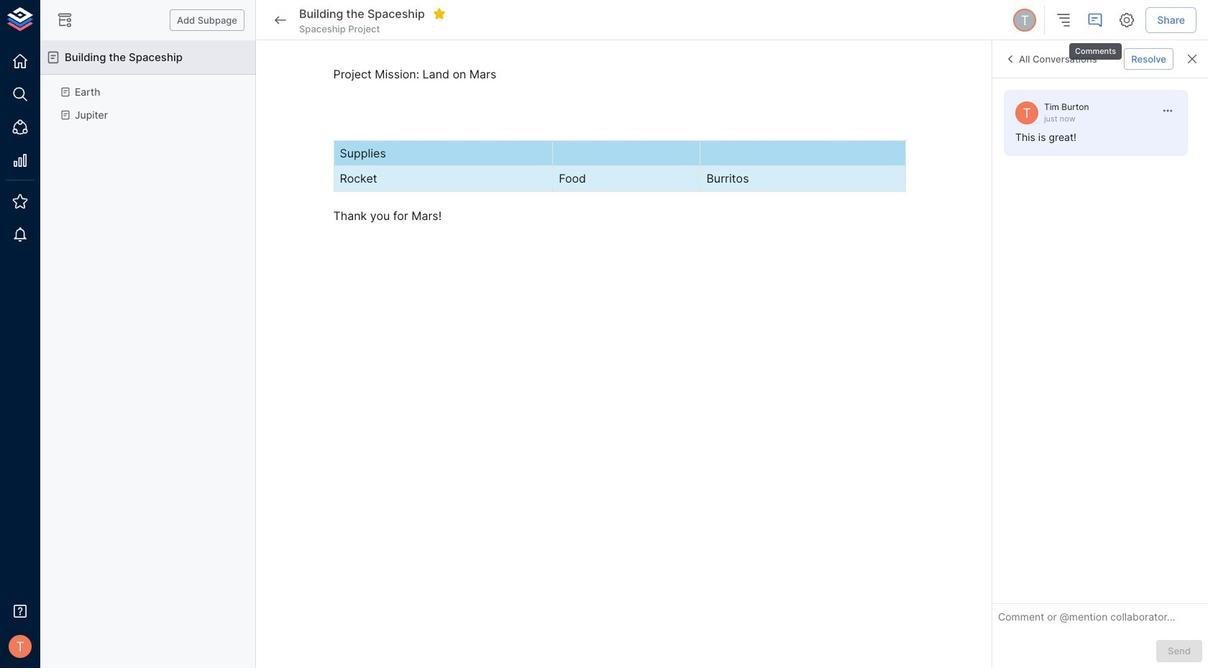 Task type: describe. For each thing, give the bounding box(es) containing it.
settings image
[[1119, 12, 1136, 29]]

table of contents image
[[1056, 12, 1073, 29]]



Task type: vqa. For each thing, say whether or not it's contained in the screenshot.
Comments icon
yes



Task type: locate. For each thing, give the bounding box(es) containing it.
hide wiki image
[[56, 12, 73, 29]]

comments image
[[1087, 12, 1105, 29]]

tooltip
[[1069, 33, 1124, 61]]

go back image
[[272, 12, 289, 29]]

Comment or @mention collaborator... text field
[[999, 610, 1203, 629]]

remove favorite image
[[433, 7, 446, 20]]



